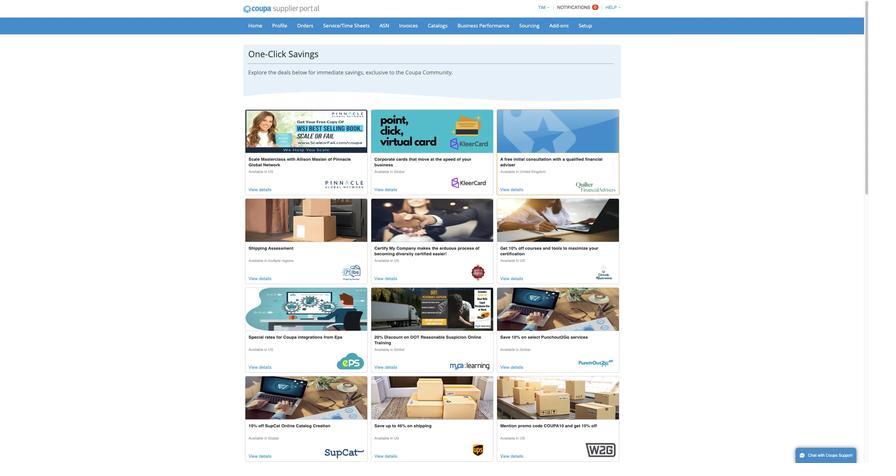 Task type: vqa. For each thing, say whether or not it's contained in the screenshot.
Manage to the bottom
no



Task type: describe. For each thing, give the bounding box(es) containing it.
view details for corporate cards that move at the speed of your business
[[375, 187, 397, 192]]

view for scale masterclass with allison maslan of pinnacle global network
[[249, 187, 258, 192]]

notifications
[[558, 5, 591, 10]]

one-
[[248, 48, 268, 60]]

view details for a free initial consultation with a qualified financial adviser
[[500, 187, 523, 192]]

us inside certify my company makes the arduous process of becoming diversity certified easier! available in us
[[394, 259, 399, 263]]

global down select
[[520, 348, 531, 352]]

view details button for a free initial consultation with a qualified financial adviser
[[500, 186, 523, 193]]

get
[[574, 424, 581, 429]]

save up to 46% on shipping
[[375, 424, 432, 429]]

details for scale masterclass with allison maslan of pinnacle global network
[[259, 187, 272, 192]]

makes
[[417, 246, 431, 251]]

reasonable
[[421, 335, 445, 340]]

in inside a free initial consultation with a qualified financial adviser available in united kingdom
[[516, 170, 519, 174]]

with inside button
[[818, 454, 825, 459]]

us inside get 10% off courses and tools to maximize your certification available in us
[[520, 259, 525, 263]]

home
[[248, 22, 262, 29]]

view details for 20% discount on dot reasonable suspicion online training
[[375, 366, 397, 371]]

view for get 10% off courses and tools to maximize your certification
[[500, 277, 510, 281]]

add-
[[550, 22, 561, 29]]

1 vertical spatial punchout2go image
[[576, 359, 616, 370]]

view for save 10% on select punchout2go services
[[500, 366, 510, 371]]

0 vertical spatial punchout2go image
[[497, 288, 619, 331]]

business performance
[[458, 22, 510, 29]]

move
[[418, 157, 429, 162]]

certify my company makes the arduous process of becoming diversity certified easier! available in us
[[375, 246, 480, 263]]

view for save up to 46% on shipping
[[375, 455, 384, 460]]

select
[[528, 335, 540, 340]]

view details button for get 10% off courses and tools to maximize your certification
[[500, 276, 523, 282]]

at
[[431, 157, 434, 162]]

0 horizontal spatial online
[[281, 424, 295, 429]]

savings
[[289, 48, 319, 60]]

chat with coupa support button
[[796, 449, 857, 464]]

catalogs
[[428, 22, 448, 29]]

courses
[[525, 246, 542, 251]]

in inside certify my company makes the arduous process of becoming diversity certified easier! available in us
[[390, 259, 393, 263]]

multiple
[[268, 259, 281, 263]]

0 vertical spatial certify my company image
[[371, 199, 493, 242]]

certification
[[500, 252, 525, 257]]

my
[[389, 246, 395, 251]]

regions
[[282, 259, 294, 263]]

special rates for coupa integrations from eps
[[249, 335, 342, 340]]

view details for save 10% on select punchout2go services
[[500, 366, 523, 371]]

available in us for special
[[249, 348, 273, 352]]

service/time sheets
[[323, 22, 370, 29]]

financial
[[585, 157, 603, 162]]

maslan
[[312, 157, 327, 162]]

details for special rates for coupa integrations from eps
[[259, 366, 272, 371]]

allison
[[297, 157, 311, 162]]

initial
[[514, 157, 525, 162]]

in down save 10% on select punchout2go services
[[516, 348, 519, 352]]

shipping
[[249, 246, 267, 251]]

0 horizontal spatial off
[[258, 424, 264, 429]]

deals
[[278, 69, 291, 76]]

view details button for save up to 46% on shipping
[[375, 454, 397, 461]]

in down promo
[[516, 437, 519, 441]]

certify
[[375, 246, 388, 251]]

tim link
[[535, 5, 550, 10]]

1 vertical spatial diversity masterminds image
[[596, 265, 612, 281]]

1 vertical spatial pinnacle global network image
[[324, 181, 364, 192]]

consultation
[[526, 157, 552, 162]]

view details button for scale masterclass with allison maslan of pinnacle global network
[[249, 186, 272, 193]]

on right 46% at left
[[407, 424, 413, 429]]

global inside the scale masterclass with allison maslan of pinnacle global network available in us
[[249, 163, 262, 168]]

10% inside get 10% off courses and tools to maximize your certification available in us
[[509, 246, 517, 251]]

business
[[458, 22, 478, 29]]

available in global for off
[[249, 437, 279, 441]]

0 vertical spatial ups image
[[371, 377, 493, 420]]

corporate cards that move at the speed of your business available in global
[[375, 157, 472, 174]]

view for a free initial consultation with a qualified financial adviser
[[500, 187, 510, 192]]

of inside the scale masterclass with allison maslan of pinnacle global network available in us
[[328, 157, 332, 162]]

view details button for corporate cards that move at the speed of your business
[[375, 186, 397, 193]]

view details for special rates for coupa integrations from eps
[[249, 366, 272, 371]]

catalog
[[296, 424, 312, 429]]

certified
[[415, 252, 432, 257]]

a free initial consultation with a qualified financial adviser available in united kingdom
[[500, 157, 603, 174]]

your for corporate cards that move at the speed of your business
[[462, 157, 472, 162]]

scale masterclass with allison maslan of pinnacle global network available in us
[[249, 157, 351, 174]]

tim
[[538, 5, 546, 10]]

available inside the scale masterclass with allison maslan of pinnacle global network available in us
[[249, 170, 263, 174]]

get 10% off courses and tools to maximize your certification available in us
[[500, 246, 599, 263]]

asn link
[[375, 21, 394, 30]]

view details for 10% off supcat online catalog creation
[[249, 455, 272, 460]]

view for 20% discount on dot reasonable suspicion online training
[[375, 366, 384, 371]]

0 vertical spatial to
[[390, 69, 395, 76]]

available inside certify my company makes the arduous process of becoming diversity certified easier! available in us
[[375, 259, 389, 263]]

the inside certify my company makes the arduous process of becoming diversity certified easier! available in us
[[432, 246, 438, 251]]

in down rates
[[264, 348, 267, 352]]

1 vertical spatial ware2go image
[[586, 443, 616, 459]]

speed
[[443, 157, 456, 162]]

profile
[[272, 22, 287, 29]]

view for 10% off supcat online catalog creation
[[249, 455, 258, 460]]

details for a free initial consultation with a qualified financial adviser
[[511, 187, 523, 192]]

add-ons
[[550, 22, 569, 29]]

kingdom
[[532, 170, 546, 174]]

catalogs link
[[424, 21, 452, 30]]

1 vertical spatial 71lbs image
[[339, 265, 364, 281]]

on for select
[[522, 335, 527, 340]]

shipping assessment
[[249, 246, 294, 251]]

in inside corporate cards that move at the speed of your business available in global
[[390, 170, 393, 174]]

navigation containing notifications 0
[[535, 1, 621, 14]]

details for save up to 46% on shipping
[[385, 455, 397, 460]]

1 vertical spatial supcat services image
[[324, 450, 364, 459]]

process
[[458, 246, 474, 251]]

view for shipping assessment
[[249, 277, 258, 281]]

10% off supcat online catalog creation
[[249, 424, 331, 429]]

your for get 10% off courses and tools to maximize your certification
[[589, 246, 599, 251]]

code
[[533, 424, 543, 429]]

discount
[[384, 335, 403, 340]]

punchout2go
[[541, 335, 570, 340]]

support
[[839, 454, 853, 459]]

global inside corporate cards that move at the speed of your business available in global
[[394, 170, 405, 174]]

help
[[606, 5, 617, 10]]

coupa10
[[544, 424, 564, 429]]

details for shipping assessment
[[259, 277, 272, 281]]

46%
[[398, 424, 406, 429]]

view details button for special rates for coupa integrations from eps
[[249, 365, 272, 372]]

diversity
[[396, 252, 414, 257]]

view details button for 10% off supcat online catalog creation
[[249, 454, 272, 461]]

0 horizontal spatial for
[[276, 335, 282, 340]]

0 vertical spatial eps image
[[245, 288, 367, 331]]

in down supcat
[[264, 437, 267, 441]]

in left multiple
[[264, 259, 267, 263]]

sourcing link
[[515, 21, 544, 30]]

service/time
[[323, 22, 353, 29]]

network
[[263, 163, 280, 168]]

coupa inside button
[[826, 454, 838, 459]]

adviser
[[500, 163, 516, 168]]

10% left supcat
[[249, 424, 257, 429]]

0 vertical spatial for
[[309, 69, 316, 76]]

available in multiple regions
[[249, 259, 294, 263]]

promo
[[518, 424, 532, 429]]

chat with coupa support
[[809, 454, 853, 459]]

eps
[[335, 335, 342, 340]]

suspicion
[[446, 335, 467, 340]]

details for 10% off supcat online catalog creation
[[259, 455, 272, 460]]



Task type: locate. For each thing, give the bounding box(es) containing it.
available in us down mention
[[500, 437, 525, 441]]

available in global down supcat
[[249, 437, 279, 441]]

certify my company image
[[371, 199, 493, 242], [471, 265, 485, 281]]

available in us down up on the left bottom
[[375, 437, 399, 441]]

us down certification
[[520, 259, 525, 263]]

save
[[500, 335, 511, 340], [375, 424, 385, 429]]

us down network at top left
[[268, 170, 273, 174]]

and for tools
[[543, 246, 551, 251]]

save 10% on select punchout2go services
[[500, 335, 588, 340]]

quilter financial advisers image down financial
[[576, 182, 616, 192]]

punchout2go image down services
[[576, 359, 616, 370]]

10%
[[509, 246, 517, 251], [512, 335, 520, 340], [249, 424, 257, 429], [582, 424, 590, 429]]

available in us for save
[[375, 437, 399, 441]]

view for corporate cards that move at the speed of your business
[[375, 187, 384, 192]]

a
[[500, 157, 504, 162]]

click
[[268, 48, 286, 60]]

arduous
[[440, 246, 457, 251]]

in down training at the left of the page
[[390, 348, 393, 352]]

get
[[500, 246, 508, 251]]

on
[[404, 335, 409, 340], [522, 335, 527, 340], [407, 424, 413, 429]]

on left "dot" at the left bottom
[[404, 335, 409, 340]]

0 horizontal spatial and
[[543, 246, 551, 251]]

pinnacle
[[333, 157, 351, 162]]

0 horizontal spatial your
[[462, 157, 472, 162]]

up
[[386, 424, 391, 429]]

to right tools
[[563, 246, 567, 251]]

with left a
[[553, 157, 562, 162]]

off
[[519, 246, 524, 251], [258, 424, 264, 429], [592, 424, 597, 429]]

0 horizontal spatial of
[[328, 157, 332, 162]]

1 horizontal spatial and
[[565, 424, 573, 429]]

us down rates
[[268, 348, 273, 352]]

community.
[[423, 69, 453, 76]]

of
[[328, 157, 332, 162], [457, 157, 461, 162], [476, 246, 480, 251]]

view details button for 20% discount on dot reasonable suspicion online training
[[375, 365, 397, 372]]

certify my company image down process
[[471, 265, 485, 281]]

1 horizontal spatial for
[[309, 69, 316, 76]]

2 horizontal spatial of
[[476, 246, 480, 251]]

dot
[[410, 335, 420, 340]]

us down the diversity
[[394, 259, 399, 263]]

pinnacle global network image down pinnacle
[[324, 181, 364, 192]]

2 vertical spatial to
[[392, 424, 396, 429]]

ons
[[561, 22, 569, 29]]

1 vertical spatial quilter financial advisers image
[[576, 182, 616, 192]]

myca learning image down suspicion
[[450, 363, 490, 370]]

and for get
[[565, 424, 573, 429]]

in inside get 10% off courses and tools to maximize your certification available in us
[[516, 259, 519, 263]]

off left supcat
[[258, 424, 264, 429]]

free
[[505, 157, 513, 162]]

for
[[309, 69, 316, 76], [276, 335, 282, 340]]

in down up on the left bottom
[[390, 437, 393, 441]]

corporate
[[375, 157, 395, 162]]

creation
[[313, 424, 331, 429]]

1 vertical spatial your
[[589, 246, 599, 251]]

services
[[571, 335, 588, 340]]

1 horizontal spatial available in global
[[500, 348, 531, 352]]

1 horizontal spatial available in us
[[375, 437, 399, 441]]

off right get
[[592, 424, 597, 429]]

view details for scale masterclass with allison maslan of pinnacle global network
[[249, 187, 272, 192]]

1 horizontal spatial your
[[589, 246, 599, 251]]

on for dot
[[404, 335, 409, 340]]

1 vertical spatial eps image
[[337, 354, 364, 370]]

1 vertical spatial kleercard image
[[450, 177, 490, 192]]

10% up certification
[[509, 246, 517, 251]]

1 vertical spatial for
[[276, 335, 282, 340]]

10% left select
[[512, 335, 520, 340]]

mention promo code coupa10 and get 10% off
[[500, 424, 597, 429]]

kleercard image up at
[[371, 110, 493, 153]]

1 vertical spatial and
[[565, 424, 573, 429]]

available
[[249, 170, 263, 174], [375, 170, 389, 174], [500, 170, 515, 174], [249, 259, 263, 263], [375, 259, 389, 263], [500, 259, 515, 263], [249, 348, 263, 352], [375, 348, 389, 352], [500, 348, 515, 352], [249, 437, 263, 441], [375, 437, 389, 441], [500, 437, 515, 441]]

explore
[[248, 69, 267, 76]]

and inside get 10% off courses and tools to maximize your certification available in us
[[543, 246, 551, 251]]

tools
[[552, 246, 562, 251]]

the up easier!
[[432, 246, 438, 251]]

notifications 0
[[558, 5, 597, 10]]

2 horizontal spatial with
[[818, 454, 825, 459]]

0 vertical spatial ware2go image
[[497, 377, 619, 420]]

0 vertical spatial available in global
[[500, 348, 531, 352]]

of inside certify my company makes the arduous process of becoming diversity certified easier! available in us
[[476, 246, 480, 251]]

one-click savings
[[248, 48, 319, 60]]

details for corporate cards that move at the speed of your business
[[385, 187, 397, 192]]

myca learning image
[[371, 288, 493, 331], [450, 363, 490, 370]]

of for corporate cards that move at the speed of your business
[[457, 157, 461, 162]]

of for certify my company makes the arduous process of becoming diversity certified easier!
[[476, 246, 480, 251]]

1 horizontal spatial coupa
[[406, 69, 422, 76]]

available in us down special on the left of the page
[[249, 348, 273, 352]]

0 vertical spatial save
[[500, 335, 511, 340]]

view details for shipping assessment
[[249, 277, 272, 281]]

off inside get 10% off courses and tools to maximize your certification available in us
[[519, 246, 524, 251]]

1 vertical spatial ups image
[[471, 443, 486, 459]]

0 vertical spatial quilter financial advisers image
[[497, 110, 619, 153]]

your inside get 10% off courses and tools to maximize your certification available in us
[[589, 246, 599, 251]]

pinnacle global network image
[[245, 110, 367, 153], [324, 181, 364, 192]]

save left select
[[500, 335, 511, 340]]

0 vertical spatial your
[[462, 157, 472, 162]]

scale
[[249, 157, 260, 162]]

global down supcat
[[268, 437, 279, 441]]

0 vertical spatial myca learning image
[[371, 288, 493, 331]]

view for special rates for coupa integrations from eps
[[249, 366, 258, 371]]

0 horizontal spatial with
[[287, 157, 296, 162]]

2 horizontal spatial off
[[592, 424, 597, 429]]

the inside corporate cards that move at the speed of your business available in global
[[436, 157, 442, 162]]

available in us
[[249, 348, 273, 352], [375, 437, 399, 441], [500, 437, 525, 441]]

of inside corporate cards that move at the speed of your business available in global
[[457, 157, 461, 162]]

savings,
[[345, 69, 364, 76]]

cards
[[396, 157, 408, 162]]

with right "chat"
[[818, 454, 825, 459]]

0
[[594, 5, 597, 10]]

punchout2go image up punchout2go
[[497, 288, 619, 331]]

your right maximize
[[589, 246, 599, 251]]

us
[[268, 170, 273, 174], [394, 259, 399, 263], [520, 259, 525, 263], [268, 348, 273, 352], [394, 437, 399, 441], [520, 437, 525, 441]]

home link
[[244, 21, 267, 30]]

in inside the scale masterclass with allison maslan of pinnacle global network available in us
[[264, 170, 267, 174]]

easier!
[[433, 252, 447, 257]]

global down 'discount'
[[394, 348, 405, 352]]

online right supcat
[[281, 424, 295, 429]]

united
[[520, 170, 531, 174]]

navigation
[[535, 1, 621, 14]]

business performance link
[[453, 21, 514, 30]]

2 horizontal spatial coupa
[[826, 454, 838, 459]]

coupa left 'community.'
[[406, 69, 422, 76]]

1 vertical spatial save
[[375, 424, 385, 429]]

orders
[[297, 22, 313, 29]]

kleercard image down speed
[[450, 177, 490, 192]]

exclusive
[[366, 69, 388, 76]]

sourcing
[[520, 22, 540, 29]]

1 horizontal spatial of
[[457, 157, 461, 162]]

view details for get 10% off courses and tools to maximize your certification
[[500, 277, 523, 281]]

us inside the scale masterclass with allison maslan of pinnacle global network available in us
[[268, 170, 273, 174]]

details for get 10% off courses and tools to maximize your certification
[[511, 277, 523, 281]]

1 vertical spatial online
[[281, 424, 295, 429]]

available in us for mention
[[500, 437, 525, 441]]

in down network at top left
[[264, 170, 267, 174]]

0 vertical spatial online
[[468, 335, 481, 340]]

explore the deals below for immediate savings, exclusive to the coupa community.
[[248, 69, 453, 76]]

view
[[249, 187, 258, 192], [375, 187, 384, 192], [500, 187, 510, 192], [249, 277, 258, 281], [375, 277, 384, 281], [500, 277, 510, 281], [249, 366, 258, 371], [375, 366, 384, 371], [500, 366, 510, 371], [249, 455, 258, 460], [375, 455, 384, 460], [500, 455, 510, 460]]

0 vertical spatial diversity masterminds image
[[497, 199, 619, 242]]

of right process
[[476, 246, 480, 251]]

pinnacle global network image up allison
[[245, 110, 367, 153]]

your inside corporate cards that move at the speed of your business available in global
[[462, 157, 472, 162]]

with
[[287, 157, 296, 162], [553, 157, 562, 162], [818, 454, 825, 459]]

1 vertical spatial certify my company image
[[471, 265, 485, 281]]

1 horizontal spatial online
[[468, 335, 481, 340]]

integrations
[[298, 335, 323, 340]]

available in global for 10%
[[500, 348, 531, 352]]

eps image up integrations
[[245, 288, 367, 331]]

online right suspicion
[[468, 335, 481, 340]]

the left deals
[[268, 69, 276, 76]]

1 vertical spatial coupa
[[283, 335, 297, 340]]

available in global down select
[[500, 348, 531, 352]]

2 vertical spatial coupa
[[826, 454, 838, 459]]

and left get
[[565, 424, 573, 429]]

20%
[[375, 335, 383, 340]]

in down certification
[[516, 259, 519, 263]]

with inside the scale masterclass with allison maslan of pinnacle global network available in us
[[287, 157, 296, 162]]

and left tools
[[543, 246, 551, 251]]

eps image down eps
[[337, 354, 364, 370]]

1 vertical spatial to
[[563, 246, 567, 251]]

ups image
[[371, 377, 493, 420], [471, 443, 486, 459]]

your right speed
[[462, 157, 472, 162]]

from
[[324, 335, 333, 340]]

certify my company image up makes
[[371, 199, 493, 242]]

qualified
[[566, 157, 584, 162]]

1 horizontal spatial with
[[553, 157, 562, 162]]

to inside get 10% off courses and tools to maximize your certification available in us
[[563, 246, 567, 251]]

20% discount on dot reasonable suspicion online training available in global
[[375, 335, 481, 352]]

0 horizontal spatial available in global
[[249, 437, 279, 441]]

global inside 20% discount on dot reasonable suspicion online training available in global
[[394, 348, 405, 352]]

invoices link
[[395, 21, 422, 30]]

available inside get 10% off courses and tools to maximize your certification available in us
[[500, 259, 515, 263]]

with inside a free initial consultation with a qualified financial adviser available in united kingdom
[[553, 157, 562, 162]]

0 horizontal spatial coupa
[[283, 335, 297, 340]]

available inside 20% discount on dot reasonable suspicion online training available in global
[[375, 348, 389, 352]]

in down becoming
[[390, 259, 393, 263]]

1 horizontal spatial off
[[519, 246, 524, 251]]

off up certification
[[519, 246, 524, 251]]

in left united
[[516, 170, 519, 174]]

to right up on the left bottom
[[392, 424, 396, 429]]

1 vertical spatial available in global
[[249, 437, 279, 441]]

coupa right rates
[[283, 335, 297, 340]]

profile link
[[268, 21, 292, 30]]

punchout2go image
[[497, 288, 619, 331], [576, 359, 616, 370]]

assessment
[[268, 246, 294, 251]]

the right at
[[436, 157, 442, 162]]

diversity masterminds image
[[497, 199, 619, 242], [596, 265, 612, 281]]

0 horizontal spatial save
[[375, 424, 385, 429]]

below
[[292, 69, 307, 76]]

details for 20% discount on dot reasonable suspicion online training
[[385, 366, 397, 371]]

0 horizontal spatial available in us
[[249, 348, 273, 352]]

view details button for save 10% on select punchout2go services
[[500, 365, 523, 372]]

supcat services image
[[245, 377, 367, 420], [324, 450, 364, 459]]

quilter financial advisers image up a
[[497, 110, 619, 153]]

1 vertical spatial myca learning image
[[450, 363, 490, 370]]

1 horizontal spatial save
[[500, 335, 511, 340]]

view details for save up to 46% on shipping
[[375, 455, 397, 460]]

with left allison
[[287, 157, 296, 162]]

setup
[[579, 22, 592, 29]]

save for save up to 46% on shipping
[[375, 424, 385, 429]]

0 vertical spatial coupa
[[406, 69, 422, 76]]

in down business
[[390, 170, 393, 174]]

0 vertical spatial and
[[543, 246, 551, 251]]

0 vertical spatial pinnacle global network image
[[245, 110, 367, 153]]

us down 46% at left
[[394, 437, 399, 441]]

asn
[[380, 22, 389, 29]]

save for save 10% on select punchout2go services
[[500, 335, 511, 340]]

0 vertical spatial 71lbs image
[[245, 199, 367, 242]]

10% right get
[[582, 424, 590, 429]]

ware2go image
[[497, 377, 619, 420], [586, 443, 616, 459]]

view details button for shipping assessment
[[249, 276, 272, 282]]

available inside corporate cards that move at the speed of your business available in global
[[375, 170, 389, 174]]

view details
[[249, 187, 272, 192], [375, 187, 397, 192], [500, 187, 523, 192], [249, 277, 272, 281], [375, 277, 397, 281], [500, 277, 523, 281], [249, 366, 272, 371], [375, 366, 397, 371], [500, 366, 523, 371], [249, 455, 272, 460], [375, 455, 397, 460], [500, 455, 523, 460]]

online inside 20% discount on dot reasonable suspicion online training available in global
[[468, 335, 481, 340]]

special
[[249, 335, 264, 340]]

chat
[[809, 454, 817, 459]]

eps image
[[245, 288, 367, 331], [337, 354, 364, 370]]

supcat
[[265, 424, 280, 429]]

on inside 20% discount on dot reasonable suspicion online training available in global
[[404, 335, 409, 340]]

the right exclusive
[[396, 69, 404, 76]]

us down promo
[[520, 437, 525, 441]]

for right below
[[309, 69, 316, 76]]

masterclass
[[261, 157, 286, 162]]

of right maslan
[[328, 157, 332, 162]]

quilter financial advisers image
[[497, 110, 619, 153], [576, 182, 616, 192]]

training
[[375, 341, 391, 346]]

maximize
[[569, 246, 588, 251]]

immediate
[[317, 69, 344, 76]]

kleercard image
[[371, 110, 493, 153], [450, 177, 490, 192]]

of right speed
[[457, 157, 461, 162]]

available inside a free initial consultation with a qualified financial adviser available in united kingdom
[[500, 170, 515, 174]]

add-ons link
[[545, 21, 573, 30]]

orders link
[[293, 21, 318, 30]]

becoming
[[375, 252, 395, 257]]

2 horizontal spatial available in us
[[500, 437, 525, 441]]

71lbs image
[[245, 199, 367, 242], [339, 265, 364, 281]]

details for save 10% on select punchout2go services
[[511, 366, 523, 371]]

for right rates
[[276, 335, 282, 340]]

shipping
[[414, 424, 432, 429]]

myca learning image up reasonable
[[371, 288, 493, 331]]

to right exclusive
[[390, 69, 395, 76]]

invoices
[[399, 22, 418, 29]]

0 vertical spatial kleercard image
[[371, 110, 493, 153]]

coupa left support
[[826, 454, 838, 459]]

on left select
[[522, 335, 527, 340]]

business
[[375, 163, 393, 168]]

in inside 20% discount on dot reasonable suspicion online training available in global
[[390, 348, 393, 352]]

save left up on the left bottom
[[375, 424, 385, 429]]

global down "cards"
[[394, 170, 405, 174]]

0 vertical spatial supcat services image
[[245, 377, 367, 420]]

mention
[[500, 424, 517, 429]]

global down the scale
[[249, 163, 262, 168]]

coupa supplier portal image
[[238, 1, 324, 18]]

a
[[563, 157, 565, 162]]



